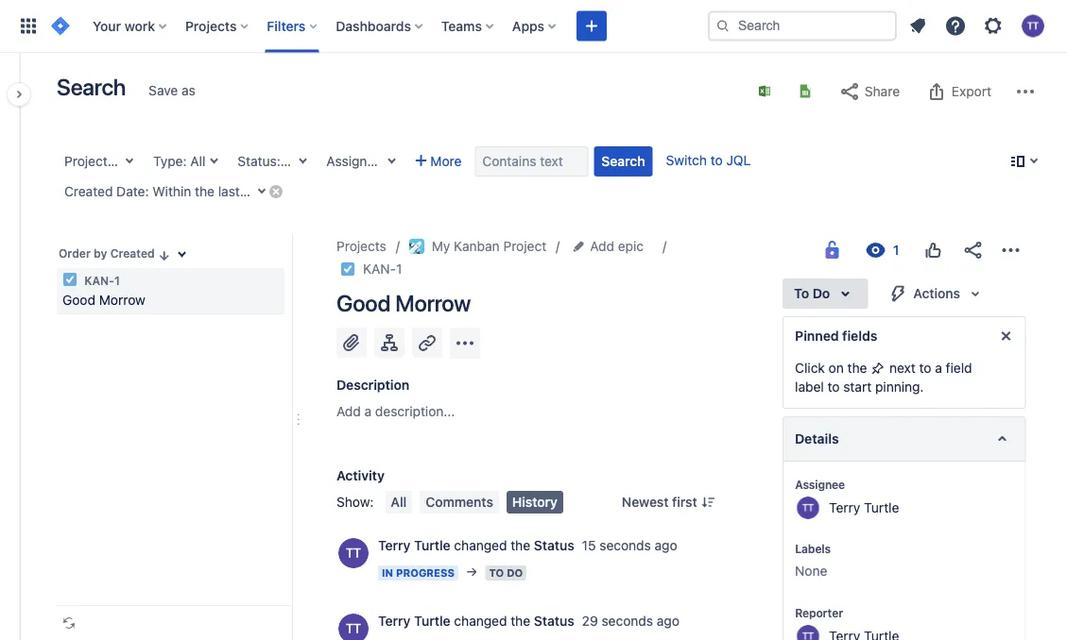 Task type: describe. For each thing, give the bounding box(es) containing it.
1 horizontal spatial to
[[827, 380, 840, 395]]

show:
[[337, 495, 374, 510]]

kan-1 link
[[363, 258, 402, 281]]

next to a field label to start pinning.
[[795, 361, 972, 395]]

add for add a description...
[[337, 404, 361, 420]]

field
[[945, 361, 972, 376]]

attach image
[[340, 332, 363, 354]]

switch to jql link
[[666, 153, 751, 168]]

by
[[94, 247, 107, 260]]

a inside the next to a field label to start pinning.
[[935, 361, 942, 376]]

newest first
[[622, 495, 697, 510]]

order by created
[[59, 247, 155, 260]]

details
[[795, 432, 839, 447]]

all button
[[385, 492, 412, 514]]

1 vertical spatial do
[[507, 568, 523, 580]]

to inside 'to do' dropdown button
[[794, 286, 809, 302]]

0 horizontal spatial good
[[62, 293, 95, 308]]

0 horizontal spatial search
[[57, 74, 126, 100]]

2
[[301, 184, 309, 199]]

search button
[[594, 147, 653, 177]]

my kanban project link
[[409, 235, 547, 258]]

type:
[[153, 154, 187, 169]]

weeks,
[[255, 184, 297, 199]]

project: all
[[64, 154, 130, 169]]

15
[[582, 538, 596, 554]]

0 horizontal spatial kan-
[[84, 274, 114, 287]]

order by created link
[[57, 242, 174, 265]]

1 horizontal spatial good
[[337, 290, 391, 317]]

newest first image
[[701, 495, 716, 510]]

assignee
[[795, 478, 845, 492]]

0 horizontal spatial to
[[489, 568, 504, 580]]

filters button
[[261, 11, 325, 41]]

first
[[672, 495, 697, 510]]

ago for 15 seconds ago
[[655, 538, 677, 554]]

details element
[[782, 417, 1026, 462]]

banner containing your work
[[0, 0, 1067, 53]]

description
[[337, 378, 410, 393]]

1 horizontal spatial morrow
[[395, 290, 471, 317]]

add a child issue image
[[378, 332, 401, 354]]

actions image
[[999, 239, 1022, 262]]

my
[[432, 239, 450, 254]]

export
[[952, 84, 992, 99]]

save as
[[149, 83, 196, 98]]

your profile and settings image
[[1022, 15, 1045, 37]]

activity
[[337, 468, 385, 484]]

share
[[865, 84, 900, 99]]

more button
[[408, 147, 469, 177]]

remove criteria image
[[268, 184, 284, 199]]

to do button
[[782, 279, 868, 309]]

appswitcher icon image
[[17, 15, 40, 37]]

terry for terry turtle changed the status 15 seconds ago
[[378, 538, 411, 554]]

Search field
[[708, 11, 897, 41]]

changed for 15
[[454, 538, 507, 554]]

reporter
[[795, 607, 843, 620]]

terry turtle changed the status 29 seconds ago
[[378, 614, 680, 630]]

status:
[[238, 154, 281, 169]]

your work button
[[87, 11, 174, 41]]

epic
[[618, 239, 644, 254]]

pinning.
[[875, 380, 924, 395]]

the up start
[[847, 361, 867, 376]]

comments button
[[420, 492, 499, 514]]

dashboards button
[[330, 11, 430, 41]]

add epic button
[[569, 235, 649, 258]]

all for assignee: all
[[389, 154, 405, 169]]

the for terry turtle changed the status 15 seconds ago
[[511, 538, 530, 554]]

0 vertical spatial created
[[64, 184, 113, 199]]

assignee:
[[327, 154, 386, 169]]

terry turtle changed the status 15 seconds ago
[[378, 538, 677, 554]]

status for 15
[[534, 538, 574, 554]]

0 horizontal spatial morrow
[[99, 293, 145, 308]]

labels none
[[795, 543, 831, 579]]

assignee: all
[[327, 154, 405, 169]]

export button
[[916, 77, 1001, 107]]

your
[[93, 18, 121, 34]]

add a description...
[[337, 404, 455, 420]]

all inside button
[[391, 495, 407, 510]]

to for switch
[[711, 153, 723, 168]]

add app image
[[454, 332, 476, 355]]

newest
[[622, 495, 669, 510]]

copy link to issue image
[[398, 261, 413, 276]]

changed for 29
[[454, 614, 507, 630]]

all for project: all
[[115, 154, 130, 169]]

click on the
[[795, 361, 870, 376]]

apps button
[[507, 11, 563, 41]]

reporter pin to top. only you can see pinned fields. image
[[847, 606, 862, 621]]

my kanban project
[[432, 239, 547, 254]]

project
[[503, 239, 547, 254]]

1 horizontal spatial 1
[[396, 261, 402, 277]]

task image
[[62, 272, 78, 287]]

1 vertical spatial created
[[110, 247, 155, 260]]

save
[[149, 83, 178, 98]]

description...
[[375, 404, 455, 420]]

actions button
[[875, 279, 998, 309]]

turtle for terry turtle
[[864, 500, 899, 516]]

projects link
[[337, 235, 386, 258]]

work
[[125, 18, 155, 34]]

labels
[[795, 543, 831, 556]]

4
[[243, 184, 252, 199]]



Task type: locate. For each thing, give the bounding box(es) containing it.
menu bar
[[381, 492, 567, 514]]

search inside button
[[602, 154, 645, 169]]

to do
[[794, 286, 830, 302], [489, 568, 523, 580]]

label
[[795, 380, 824, 395]]

all right show:
[[391, 495, 407, 510]]

add left epic
[[590, 239, 614, 254]]

to right next
[[919, 361, 931, 376]]

changed down comments button
[[454, 538, 507, 554]]

next
[[889, 361, 915, 376]]

all
[[115, 154, 130, 169], [190, 154, 206, 169], [284, 154, 299, 169], [389, 154, 405, 169], [391, 495, 407, 510]]

2 changed from the top
[[454, 614, 507, 630]]

1 vertical spatial ago
[[657, 614, 680, 630]]

0 vertical spatial terry
[[829, 500, 860, 516]]

help image
[[944, 15, 967, 37]]

1 vertical spatial search
[[602, 154, 645, 169]]

changed
[[454, 538, 507, 554], [454, 614, 507, 630]]

1 horizontal spatial kan-
[[363, 261, 396, 277]]

0 horizontal spatial projects
[[185, 18, 237, 34]]

link issues, web pages, and more image
[[416, 332, 439, 354]]

1 changed from the top
[[454, 538, 507, 554]]

a down description
[[364, 404, 372, 420]]

in
[[382, 568, 393, 580]]

kan-1
[[363, 261, 402, 277], [81, 274, 120, 287]]

to down terry turtle changed the status 15 seconds ago
[[489, 568, 504, 580]]

1 horizontal spatial good morrow
[[337, 290, 471, 317]]

projects for projects popup button
[[185, 18, 237, 34]]

progress
[[396, 568, 455, 580]]

good
[[337, 290, 391, 317], [62, 293, 95, 308]]

to left jql
[[711, 153, 723, 168]]

the for created date: within the last 4 weeks, 2 days
[[195, 184, 215, 199]]

morrow up link issues, web pages, and more icon on the bottom left of the page
[[395, 290, 471, 317]]

kan- left copy link to issue icon
[[363, 261, 396, 277]]

the for terry turtle changed the status 29 seconds ago
[[511, 614, 530, 630]]

projects button
[[180, 11, 256, 41]]

history
[[512, 495, 558, 510]]

history button
[[507, 492, 563, 514]]

0 vertical spatial add
[[590, 239, 614, 254]]

ago right 29
[[657, 614, 680, 630]]

2 vertical spatial turtle
[[414, 614, 451, 630]]

save as button
[[139, 76, 205, 106]]

turtle down progress
[[414, 614, 451, 630]]

created down project:
[[64, 184, 113, 199]]

changed down progress
[[454, 614, 507, 630]]

0 horizontal spatial to
[[711, 153, 723, 168]]

Search issues using keywords text field
[[475, 147, 588, 177]]

good morrow down copy link to issue icon
[[337, 290, 471, 317]]

jql
[[726, 153, 751, 168]]

terry for terry turtle
[[829, 500, 860, 516]]

do down terry turtle changed the status 15 seconds ago
[[507, 568, 523, 580]]

ago down newest first 'button'
[[655, 538, 677, 554]]

good morrow down task image on the top of page
[[62, 293, 145, 308]]

status left 29
[[534, 614, 574, 630]]

good down task icon
[[337, 290, 391, 317]]

do up the pinned
[[812, 286, 830, 302]]

2 status from the top
[[534, 614, 574, 630]]

teams
[[441, 18, 482, 34]]

all right the status:
[[284, 154, 299, 169]]

newest first button
[[611, 492, 728, 514]]

within
[[152, 184, 191, 199]]

0 vertical spatial ago
[[655, 538, 677, 554]]

primary element
[[11, 0, 708, 52]]

to do up the pinned
[[794, 286, 830, 302]]

a left field
[[935, 361, 942, 376]]

1 vertical spatial changed
[[454, 614, 507, 630]]

kan-
[[363, 261, 396, 277], [84, 274, 114, 287]]

created date: within the last 4 weeks, 2 days
[[64, 184, 341, 199]]

seconds right 15
[[600, 538, 651, 554]]

1
[[396, 261, 402, 277], [114, 274, 120, 287]]

0 horizontal spatial kan-1
[[81, 274, 120, 287]]

apps
[[512, 18, 545, 34]]

1 status from the top
[[534, 538, 574, 554]]

1 vertical spatial seconds
[[602, 614, 653, 630]]

0 horizontal spatial do
[[507, 568, 523, 580]]

search image
[[716, 18, 731, 34]]

comments
[[426, 495, 493, 510]]

teams button
[[436, 11, 501, 41]]

type: all
[[153, 154, 206, 169]]

settings image
[[982, 15, 1005, 37]]

do inside dropdown button
[[812, 286, 830, 302]]

pinned
[[795, 329, 839, 344]]

last
[[218, 184, 240, 199]]

1 horizontal spatial to
[[794, 286, 809, 302]]

2 vertical spatial terry
[[378, 614, 411, 630]]

my kanban project image
[[409, 239, 424, 254]]

1 vertical spatial projects
[[337, 239, 386, 254]]

open in microsoft excel image
[[757, 84, 772, 99]]

project:
[[64, 154, 111, 169]]

the left last
[[195, 184, 215, 199]]

0 vertical spatial do
[[812, 286, 830, 302]]

terry up in
[[378, 538, 411, 554]]

good morrow
[[337, 290, 471, 317], [62, 293, 145, 308]]

morrow down order by created link
[[99, 293, 145, 308]]

seconds for 29
[[602, 614, 653, 630]]

2 horizontal spatial to
[[919, 361, 931, 376]]

jira software image
[[49, 15, 72, 37], [49, 15, 72, 37]]

switch
[[666, 153, 707, 168]]

projects up as
[[185, 18, 237, 34]]

to do down terry turtle changed the status 15 seconds ago
[[489, 568, 523, 580]]

1 horizontal spatial search
[[602, 154, 645, 169]]

0 vertical spatial a
[[935, 361, 942, 376]]

turtle down details element
[[864, 500, 899, 516]]

add for add epic
[[590, 239, 614, 254]]

0 horizontal spatial 1
[[114, 274, 120, 287]]

open in google sheets image
[[798, 84, 813, 99]]

all for status: all
[[284, 154, 299, 169]]

seconds
[[600, 538, 651, 554], [602, 614, 653, 630]]

0 vertical spatial to do
[[794, 286, 830, 302]]

filters
[[267, 18, 306, 34]]

days
[[312, 184, 341, 199]]

1 horizontal spatial projects
[[337, 239, 386, 254]]

turtle up progress
[[414, 538, 451, 554]]

turtle for terry turtle changed the status 29 seconds ago
[[414, 614, 451, 630]]

all right assignee:
[[389, 154, 405, 169]]

small image
[[157, 248, 172, 263]]

2 vertical spatial to
[[827, 380, 840, 395]]

0 vertical spatial projects
[[185, 18, 237, 34]]

0 vertical spatial status
[[534, 538, 574, 554]]

1 vertical spatial to
[[919, 361, 931, 376]]

date:
[[116, 184, 149, 199]]

projects inside popup button
[[185, 18, 237, 34]]

kan-1 down by
[[81, 274, 120, 287]]

0 vertical spatial turtle
[[864, 500, 899, 516]]

projects for projects link
[[337, 239, 386, 254]]

1 vertical spatial add
[[337, 404, 361, 420]]

to do inside dropdown button
[[794, 286, 830, 302]]

add epic
[[590, 239, 644, 254]]

switch to jql
[[666, 153, 751, 168]]

good down task image on the top of page
[[62, 293, 95, 308]]

turtle for terry turtle changed the status 15 seconds ago
[[414, 538, 451, 554]]

all up date:
[[115, 154, 130, 169]]

kanban
[[454, 239, 500, 254]]

on
[[828, 361, 844, 376]]

kan-1 down projects link
[[363, 261, 402, 277]]

status: all
[[238, 154, 299, 169]]

assignee pin to top. only you can see pinned fields. image
[[848, 477, 864, 493]]

notifications image
[[907, 15, 929, 37]]

to up the pinned
[[794, 286, 809, 302]]

1 horizontal spatial kan-1
[[363, 261, 402, 277]]

order
[[59, 247, 91, 260]]

menu bar containing all
[[381, 492, 567, 514]]

0 vertical spatial to
[[794, 286, 809, 302]]

seconds for 15
[[600, 538, 651, 554]]

all right type:
[[190, 154, 206, 169]]

0 vertical spatial search
[[57, 74, 126, 100]]

terry
[[829, 500, 860, 516], [378, 538, 411, 554], [378, 614, 411, 630]]

1 vertical spatial to do
[[489, 568, 523, 580]]

terry turtle
[[829, 500, 899, 516]]

created left small image
[[110, 247, 155, 260]]

projects up task icon
[[337, 239, 386, 254]]

terry down assignee pin to top. only you can see pinned fields. 'icon'
[[829, 500, 860, 516]]

hide message image
[[994, 325, 1017, 348]]

banner
[[0, 0, 1067, 53]]

1 vertical spatial a
[[364, 404, 372, 420]]

sidebar navigation image
[[0, 76, 42, 113]]

search left switch
[[602, 154, 645, 169]]

create image
[[581, 15, 603, 37]]

actions
[[913, 286, 960, 302]]

1 horizontal spatial add
[[590, 239, 614, 254]]

to for next
[[919, 361, 931, 376]]

fields
[[842, 329, 877, 344]]

task image
[[340, 262, 355, 277]]

add
[[590, 239, 614, 254], [337, 404, 361, 420]]

the down 'history' button
[[511, 538, 530, 554]]

kan- down by
[[84, 274, 114, 287]]

1 vertical spatial turtle
[[414, 538, 451, 554]]

share link
[[829, 77, 909, 107]]

share image
[[961, 239, 984, 262]]

in progress
[[382, 568, 455, 580]]

your work
[[93, 18, 155, 34]]

add inside popup button
[[590, 239, 614, 254]]

0 horizontal spatial to do
[[489, 568, 523, 580]]

terry down in
[[378, 614, 411, 630]]

click
[[795, 361, 825, 376]]

pinned fields
[[795, 329, 877, 344]]

29
[[582, 614, 598, 630]]

1 horizontal spatial do
[[812, 286, 830, 302]]

search down your
[[57, 74, 126, 100]]

1 vertical spatial terry
[[378, 538, 411, 554]]

start
[[843, 380, 871, 395]]

as
[[182, 83, 196, 98]]

to down click on the
[[827, 380, 840, 395]]

0 horizontal spatial a
[[364, 404, 372, 420]]

to
[[794, 286, 809, 302], [489, 568, 504, 580]]

the left 29
[[511, 614, 530, 630]]

1 horizontal spatial to do
[[794, 286, 830, 302]]

1 horizontal spatial a
[[935, 361, 942, 376]]

created
[[64, 184, 113, 199], [110, 247, 155, 260]]

a
[[935, 361, 942, 376], [364, 404, 372, 420]]

vote options: no one has voted for this issue yet. image
[[922, 239, 944, 262]]

ago
[[655, 538, 677, 554], [657, 614, 680, 630]]

1 vertical spatial to
[[489, 568, 504, 580]]

none
[[795, 564, 827, 579]]

all for type: all
[[190, 154, 206, 169]]

ago for 29 seconds ago
[[657, 614, 680, 630]]

more
[[430, 154, 462, 169]]

0 vertical spatial changed
[[454, 538, 507, 554]]

0 vertical spatial to
[[711, 153, 723, 168]]

seconds right 29
[[602, 614, 653, 630]]

status left 15
[[534, 538, 574, 554]]

dashboards
[[336, 18, 411, 34]]

0 vertical spatial seconds
[[600, 538, 651, 554]]

projects
[[185, 18, 237, 34], [337, 239, 386, 254]]

add down description
[[337, 404, 361, 420]]

terry for terry turtle changed the status 29 seconds ago
[[378, 614, 411, 630]]

status for 29
[[534, 614, 574, 630]]

1 vertical spatial status
[[534, 614, 574, 630]]

0 horizontal spatial good morrow
[[62, 293, 145, 308]]

0 horizontal spatial add
[[337, 404, 361, 420]]



Task type: vqa. For each thing, say whether or not it's contained in the screenshot.
"Insights"
no



